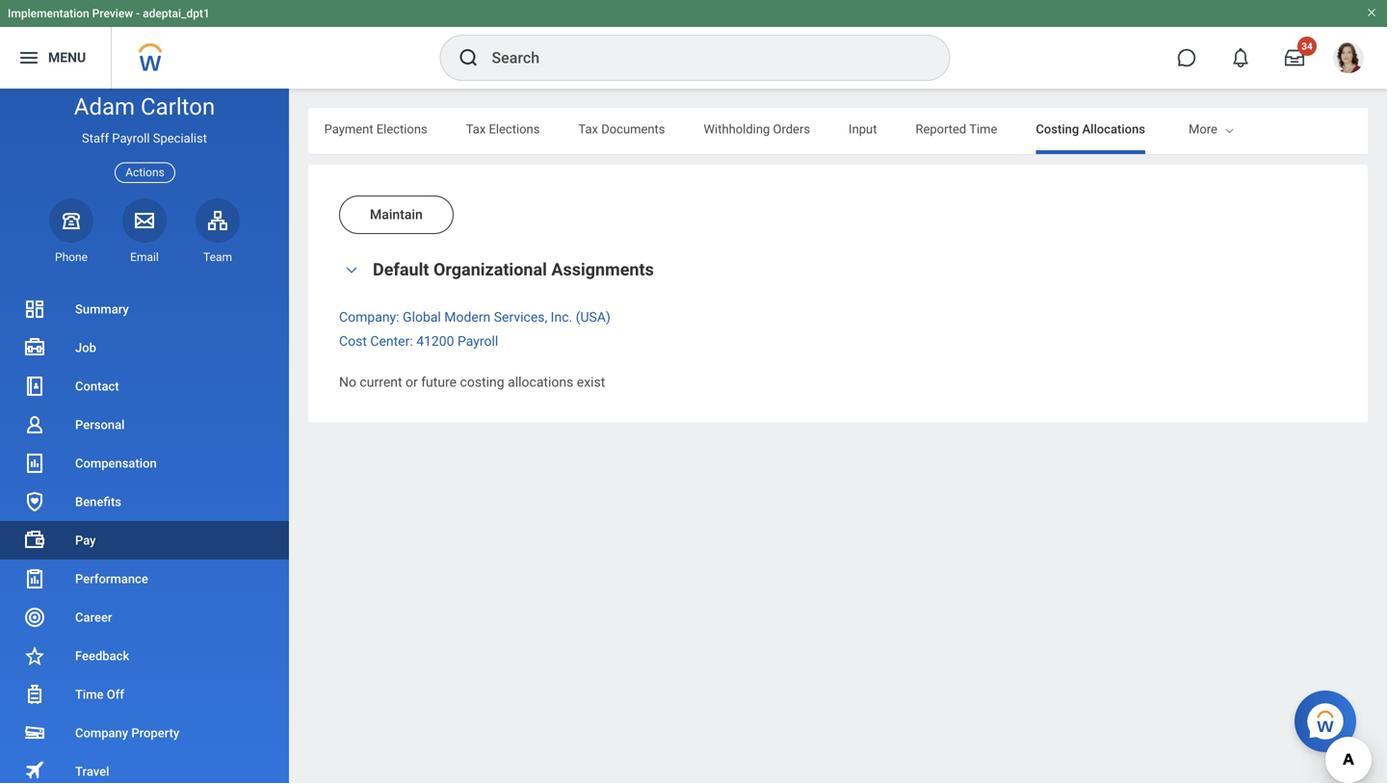Task type: vqa. For each thing, say whether or not it's contained in the screenshot.
the bottommost location image
no



Task type: locate. For each thing, give the bounding box(es) containing it.
tax for tax documents
[[578, 122, 598, 136]]

close environment banner image
[[1366, 7, 1377, 18]]

travel image
[[23, 759, 46, 782]]

1 horizontal spatial elections
[[489, 122, 540, 136]]

center:
[[370, 333, 413, 349]]

1 horizontal spatial payroll
[[457, 333, 498, 349]]

menu
[[48, 50, 86, 66]]

0 horizontal spatial elections
[[376, 122, 427, 136]]

travel
[[75, 764, 109, 779]]

1 horizontal spatial time
[[969, 122, 997, 136]]

implementation
[[8, 7, 89, 20]]

1 tax from the left
[[466, 122, 486, 136]]

benefits image
[[23, 490, 46, 513]]

payroll inside navigation pane region
[[112, 131, 150, 146]]

costing
[[460, 374, 504, 390]]

phone image
[[58, 209, 85, 232]]

1 elections from the left
[[376, 122, 427, 136]]

list
[[0, 290, 289, 783]]

mail image
[[133, 209, 156, 232]]

menu banner
[[0, 0, 1387, 89]]

costing allocations
[[1036, 122, 1145, 136]]

time off image
[[23, 683, 46, 706]]

company
[[75, 726, 128, 740]]

services,
[[494, 309, 547, 325]]

compensation
[[75, 456, 157, 471]]

team adam carlton element
[[196, 249, 240, 265]]

tax elections
[[466, 122, 540, 136]]

phone button
[[49, 198, 93, 265]]

staff payroll specialist
[[82, 131, 207, 146]]

current
[[360, 374, 402, 390]]

tax left "documents"
[[578, 122, 598, 136]]

payroll down adam carlton on the left of page
[[112, 131, 150, 146]]

allocations
[[1082, 122, 1145, 136]]

1 vertical spatial time
[[75, 687, 104, 702]]

tab list
[[0, 108, 1145, 154]]

orders
[[773, 122, 810, 136]]

implementation preview -   adeptai_dpt1
[[8, 7, 210, 20]]

email button
[[122, 198, 167, 265]]

input
[[849, 122, 877, 136]]

inbox large image
[[1285, 48, 1304, 67]]

34
[[1302, 40, 1313, 52]]

costing
[[1036, 122, 1079, 136]]

feedback
[[75, 649, 129, 663]]

company:
[[339, 309, 399, 325]]

staff
[[82, 131, 109, 146]]

actions
[[125, 166, 165, 179]]

time right reported
[[969, 122, 997, 136]]

career
[[75, 610, 112, 625]]

summary image
[[23, 298, 46, 321]]

benefits
[[75, 495, 121, 509]]

personal
[[75, 418, 125, 432]]

tax down search image
[[466, 122, 486, 136]]

payroll
[[112, 131, 150, 146], [457, 333, 498, 349]]

0 horizontal spatial time
[[75, 687, 104, 702]]

tax for tax elections
[[466, 122, 486, 136]]

1 vertical spatial payroll
[[457, 333, 498, 349]]

Search Workday  search field
[[492, 37, 910, 79]]

41200
[[416, 333, 454, 349]]

pay link
[[0, 521, 289, 560]]

pay
[[75, 533, 96, 548]]

view team image
[[206, 209, 229, 232]]

payment
[[324, 122, 373, 136]]

job
[[75, 340, 96, 355]]

0 horizontal spatial tax
[[466, 122, 486, 136]]

career image
[[23, 606, 46, 629]]

phone
[[55, 250, 88, 264]]

elections for payment elections
[[376, 122, 427, 136]]

company: global modern services, inc. (usa)
[[339, 309, 611, 325]]

time left off
[[75, 687, 104, 702]]

maintain button
[[339, 196, 453, 234]]

2 tax from the left
[[578, 122, 598, 136]]

adeptai_dpt1
[[143, 7, 210, 20]]

time inside tab list
[[969, 122, 997, 136]]

job image
[[23, 336, 46, 359]]

travel link
[[0, 752, 289, 783]]

34 button
[[1273, 37, 1317, 79]]

0 vertical spatial payroll
[[112, 131, 150, 146]]

0 horizontal spatial payroll
[[112, 131, 150, 146]]

0 vertical spatial time
[[969, 122, 997, 136]]

tax documents
[[578, 122, 665, 136]]

time
[[969, 122, 997, 136], [75, 687, 104, 702]]

compensation image
[[23, 452, 46, 475]]

off
[[107, 687, 124, 702]]

reported time
[[916, 122, 997, 136]]

carlton
[[141, 93, 215, 120]]

team link
[[196, 198, 240, 265]]

tax
[[466, 122, 486, 136], [578, 122, 598, 136]]

withholding orders
[[704, 122, 810, 136]]

payroll down company: global modern services, inc. (usa)
[[457, 333, 498, 349]]

withholding
[[704, 122, 770, 136]]

1 horizontal spatial tax
[[578, 122, 598, 136]]

search image
[[457, 46, 480, 69]]

feedback image
[[23, 644, 46, 668]]

email adam carlton element
[[122, 249, 167, 265]]

2 elections from the left
[[489, 122, 540, 136]]

navigation pane region
[[0, 89, 289, 783]]

allocations
[[508, 374, 573, 390]]

global
[[403, 309, 441, 325]]

default organizational assignments
[[373, 260, 654, 280]]

elections
[[376, 122, 427, 136], [489, 122, 540, 136]]

reported
[[916, 122, 966, 136]]



Task type: describe. For each thing, give the bounding box(es) containing it.
feedback link
[[0, 637, 289, 675]]

pay image
[[23, 529, 46, 552]]

tab list containing payment elections
[[0, 108, 1145, 154]]

performance
[[75, 572, 148, 586]]

notifications large image
[[1231, 48, 1250, 67]]

modern
[[444, 309, 491, 325]]

specialist
[[153, 131, 207, 146]]

time off link
[[0, 675, 289, 714]]

profile logan mcneil image
[[1333, 42, 1364, 77]]

contact link
[[0, 367, 289, 406]]

cost
[[339, 333, 367, 349]]

menu button
[[0, 27, 111, 89]]

no current or future costing allocations exist
[[339, 374, 605, 390]]

performance link
[[0, 560, 289, 598]]

no
[[339, 374, 356, 390]]

summary
[[75, 302, 129, 316]]

assignments
[[551, 260, 654, 280]]

career link
[[0, 598, 289, 637]]

benefits link
[[0, 483, 289, 521]]

cost center: 41200 payroll link
[[339, 329, 498, 349]]

preview
[[92, 7, 133, 20]]

list containing summary
[[0, 290, 289, 783]]

elections for tax elections
[[489, 122, 540, 136]]

personal link
[[0, 406, 289, 444]]

(usa)
[[576, 309, 611, 325]]

default
[[373, 260, 429, 280]]

default organizational assignments group
[[339, 257, 1337, 350]]

company property image
[[23, 721, 46, 745]]

actions button
[[115, 162, 175, 183]]

exist
[[577, 374, 605, 390]]

email
[[130, 250, 159, 264]]

summary link
[[0, 290, 289, 328]]

payment elections
[[324, 122, 427, 136]]

adam
[[74, 93, 135, 120]]

adam carlton
[[74, 93, 215, 120]]

future
[[421, 374, 457, 390]]

property
[[131, 726, 179, 740]]

organizational
[[433, 260, 547, 280]]

or
[[406, 374, 418, 390]]

items selected list
[[339, 305, 641, 350]]

job link
[[0, 328, 289, 367]]

performance image
[[23, 567, 46, 590]]

company property
[[75, 726, 179, 740]]

inc.
[[551, 309, 572, 325]]

contact
[[75, 379, 119, 393]]

more
[[1189, 122, 1217, 136]]

default organizational assignments button
[[373, 260, 654, 280]]

time inside 'link'
[[75, 687, 104, 702]]

payroll inside "items selected" list
[[457, 333, 498, 349]]

personal image
[[23, 413, 46, 436]]

company property link
[[0, 714, 289, 752]]

chevron down image
[[340, 263, 363, 277]]

cost center: 41200 payroll
[[339, 333, 498, 349]]

-
[[136, 7, 140, 20]]

contact image
[[23, 375, 46, 398]]

phone adam carlton element
[[49, 249, 93, 265]]

compensation link
[[0, 444, 289, 483]]

justify image
[[17, 46, 40, 69]]

team
[[203, 250, 232, 264]]

company: global modern services, inc. (usa) link
[[339, 305, 611, 325]]

time off
[[75, 687, 124, 702]]

documents
[[601, 122, 665, 136]]

maintain
[[370, 207, 423, 223]]



